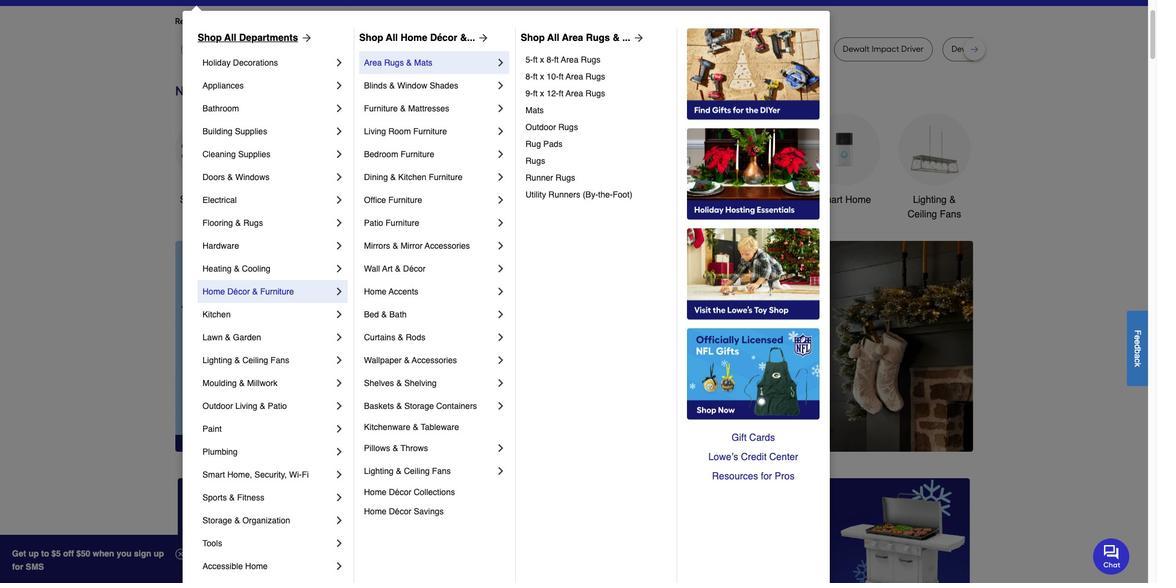 Task type: locate. For each thing, give the bounding box(es) containing it.
1 bit from the left
[[362, 44, 372, 54]]

1 vertical spatial arrow right image
[[951, 347, 963, 359]]

1 horizontal spatial driver
[[793, 44, 816, 54]]

2 vertical spatial lighting & ceiling fans
[[364, 467, 451, 476]]

& inside 'link'
[[235, 516, 240, 526]]

tools up accessible
[[203, 539, 222, 549]]

1 horizontal spatial arrow right image
[[631, 32, 645, 44]]

all inside shop all departments link
[[224, 33, 237, 43]]

1 horizontal spatial 8-
[[547, 55, 554, 65]]

lighting & ceiling fans
[[908, 195, 962, 220], [203, 356, 289, 365], [364, 467, 451, 476]]

1 horizontal spatial set
[[600, 44, 613, 54]]

plumbing link
[[203, 441, 333, 464]]

2 horizontal spatial kitchen
[[539, 195, 571, 206]]

impact
[[481, 44, 508, 54], [763, 44, 791, 54], [872, 44, 900, 54]]

0 horizontal spatial arrow right image
[[298, 32, 313, 44]]

outdoor inside 'link'
[[526, 122, 556, 132]]

2 horizontal spatial driver
[[902, 44, 924, 54]]

officially licensed n f l gifts. shop now. image
[[687, 329, 820, 420]]

you
[[285, 16, 299, 27], [392, 16, 406, 27]]

chevron right image for patio furniture
[[495, 217, 507, 229]]

new deals every day during 25 days of deals image
[[175, 81, 974, 101]]

2 horizontal spatial tools
[[667, 195, 689, 206]]

accessories up wall art & décor link
[[425, 241, 470, 251]]

furniture down dining & kitchen furniture
[[389, 195, 422, 205]]

chevron right image
[[495, 125, 507, 137], [333, 148, 346, 160], [333, 194, 346, 206], [495, 194, 507, 206], [333, 217, 346, 229], [495, 240, 507, 252], [333, 286, 346, 298], [495, 286, 507, 298], [333, 309, 346, 321], [495, 309, 507, 321], [495, 355, 507, 367], [333, 378, 346, 390], [495, 400, 507, 412], [333, 423, 346, 435], [495, 466, 507, 478], [333, 492, 346, 504], [333, 515, 346, 527]]

0 vertical spatial decorations
[[233, 58, 278, 68]]

up
[[28, 549, 39, 559], [154, 549, 164, 559]]

area rugs & mats link
[[364, 51, 495, 74]]

lowe's credit center link
[[687, 448, 820, 467]]

sports
[[203, 493, 227, 503]]

shop for shop all departments
[[198, 33, 222, 43]]

christmas decorations link
[[447, 113, 519, 222]]

decorations down christmas at left
[[457, 209, 508, 220]]

1 horizontal spatial lighting & ceiling fans
[[364, 467, 451, 476]]

2 vertical spatial fans
[[432, 467, 451, 476]]

building supplies link
[[203, 120, 333, 143]]

home,
[[227, 470, 252, 480]]

3 x from the top
[[540, 89, 545, 98]]

supplies inside "link"
[[238, 150, 271, 159]]

0 vertical spatial outdoor
[[526, 122, 556, 132]]

set for drill bit set
[[600, 44, 613, 54]]

furniture down heating & cooling link
[[260, 287, 294, 297]]

1 vertical spatial outdoor
[[629, 195, 664, 206]]

bed
[[364, 310, 379, 320]]

chevron right image for furniture & mattresses
[[495, 103, 507, 115]]

2 horizontal spatial lighting
[[914, 195, 947, 206]]

décor up dewalt bit set
[[430, 33, 458, 43]]

1 vertical spatial mats
[[526, 106, 544, 115]]

1 vertical spatial ceiling
[[243, 356, 268, 365]]

all for deals
[[205, 195, 215, 206]]

area up '9-ft x 12-ft area rugs'
[[566, 72, 584, 81]]

8- up 9-
[[526, 72, 533, 81]]

e up b
[[1134, 340, 1143, 345]]

bed & bath
[[364, 310, 407, 320]]

1 vertical spatial smart
[[203, 470, 225, 480]]

1 arrow right image from the left
[[475, 32, 490, 44]]

dewalt for dewalt drill bit set
[[952, 44, 979, 54]]

holiday decorations link
[[203, 51, 333, 74]]

all inside shop all deals link
[[205, 195, 215, 206]]

3 dewalt from the left
[[693, 44, 719, 54]]

& inside "link"
[[391, 172, 396, 182]]

2 you from the left
[[392, 16, 406, 27]]

rugs up the 9-ft x 12-ft area rugs link
[[586, 72, 606, 81]]

arrow right image for shop all area rugs & ...
[[631, 32, 645, 44]]

wallpaper & accessories
[[364, 356, 457, 365]]

furniture up office furniture link
[[429, 172, 463, 182]]

resources for pros link
[[687, 467, 820, 487]]

mattresses
[[408, 104, 450, 113]]

doors & windows link
[[203, 166, 333, 189]]

shop all deals
[[180, 195, 243, 206]]

searches
[[235, 16, 270, 27]]

chevron right image for mirrors & mirror accessories
[[495, 240, 507, 252]]

décor inside home décor & furniture link
[[227, 287, 250, 297]]

outdoor
[[526, 122, 556, 132], [629, 195, 664, 206], [203, 402, 233, 411]]

arrow right image inside shop all home décor &... "link"
[[475, 32, 490, 44]]

2 shop from the left
[[359, 33, 384, 43]]

chevron right image for bedroom furniture
[[495, 148, 507, 160]]

hardware
[[203, 241, 239, 251]]

1 vertical spatial x
[[540, 72, 545, 81]]

2 vertical spatial ceiling
[[404, 467, 430, 476]]

décor inside the home décor collections link
[[389, 488, 412, 498]]

rugs up the drill bit set
[[586, 33, 610, 43]]

decorations for holiday
[[233, 58, 278, 68]]

runners
[[549, 190, 581, 200]]

smart for smart home, security, wi-fi
[[203, 470, 225, 480]]

accessible home link
[[203, 555, 333, 578]]

0 horizontal spatial ceiling
[[243, 356, 268, 365]]

1 impact from the left
[[481, 44, 508, 54]]

mats down dewalt bit set
[[414, 58, 433, 68]]

0 horizontal spatial fans
[[271, 356, 289, 365]]

rugs up pads
[[559, 122, 578, 132]]

up left to
[[28, 549, 39, 559]]

1 horizontal spatial ceiling
[[404, 467, 430, 476]]

4 drill from the left
[[981, 44, 995, 54]]

&...
[[460, 33, 475, 43]]

0 vertical spatial supplies
[[235, 127, 267, 136]]

2 arrow right image from the left
[[631, 32, 645, 44]]

sign
[[134, 549, 151, 559]]

chevron right image for living room furniture
[[495, 125, 507, 137]]

chevron right image for outdoor living & patio
[[333, 400, 346, 412]]

bit for dewalt drill bit
[[362, 44, 372, 54]]

0 horizontal spatial living
[[235, 402, 258, 411]]

2 up from the left
[[154, 549, 164, 559]]

1 horizontal spatial you
[[392, 16, 406, 27]]

patio up paint link
[[268, 402, 287, 411]]

8-ft x 10-ft area rugs
[[526, 72, 606, 81]]

all right shop
[[205, 195, 215, 206]]

0 horizontal spatial up
[[28, 549, 39, 559]]

storage up kitchenware & tableware
[[405, 402, 434, 411]]

décor down mirrors & mirror accessories
[[403, 264, 426, 274]]

chevron right image for blinds & window shades
[[495, 80, 507, 92]]

1 dewalt from the left
[[317, 44, 344, 54]]

0 horizontal spatial lighting & ceiling fans
[[203, 356, 289, 365]]

drill for dewalt drill
[[721, 44, 736, 54]]

1 horizontal spatial mats
[[526, 106, 544, 115]]

bath
[[390, 310, 407, 320]]

chevron right image for area rugs & mats
[[495, 57, 507, 69]]

home inside accessible home link
[[245, 562, 268, 572]]

rugs down the rug
[[526, 156, 546, 166]]

0 horizontal spatial shop
[[198, 33, 222, 43]]

furniture up mirror
[[386, 218, 420, 228]]

recommended
[[175, 16, 233, 27]]

chat invite button image
[[1094, 538, 1131, 575]]

1 vertical spatial kitchen
[[539, 195, 571, 206]]

chevron right image for home accents
[[495, 286, 507, 298]]

more
[[309, 16, 328, 27]]

all up the 5-ft x 8-ft area rugs at the top of the page
[[548, 33, 560, 43]]

patio furniture
[[364, 218, 420, 228]]

1 horizontal spatial kitchen
[[398, 172, 427, 182]]

1 you from the left
[[285, 16, 299, 27]]

0 horizontal spatial set
[[441, 44, 453, 54]]

area down 8-ft x 10-ft area rugs
[[566, 89, 584, 98]]

chevron right image for doors & windows
[[333, 171, 346, 183]]

x left the 12-
[[540, 89, 545, 98]]

décor inside home décor savings 'link'
[[389, 507, 412, 517]]

0 horizontal spatial smart
[[203, 470, 225, 480]]

0 horizontal spatial outdoor
[[203, 402, 233, 411]]

shop inside shop all area rugs & ... link
[[521, 33, 545, 43]]

supplies up the cleaning supplies
[[235, 127, 267, 136]]

x for 8-
[[540, 55, 545, 65]]

2 horizontal spatial outdoor
[[629, 195, 664, 206]]

0 vertical spatial ceiling
[[908, 209, 938, 220]]

2 dewalt from the left
[[400, 44, 427, 54]]

all up area rugs & mats
[[386, 33, 398, 43]]

millwork
[[247, 379, 278, 388]]

chevron right image for wall art & décor
[[495, 263, 507, 275]]

x for 12-
[[540, 89, 545, 98]]

chevron right image for holiday decorations
[[333, 57, 346, 69]]

all
[[224, 33, 237, 43], [386, 33, 398, 43], [548, 33, 560, 43], [205, 195, 215, 206]]

arrow right image right dewalt bit set
[[475, 32, 490, 44]]

dewalt impact driver
[[843, 44, 924, 54]]

bed & bath link
[[364, 303, 495, 326]]

outdoor living & patio link
[[203, 395, 333, 418]]

home inside home décor & furniture link
[[203, 287, 225, 297]]

runner
[[526, 173, 554, 183]]

for down get
[[12, 563, 23, 572]]

chevron right image
[[333, 57, 346, 69], [495, 57, 507, 69], [333, 80, 346, 92], [495, 80, 507, 92], [333, 103, 346, 115], [495, 103, 507, 115], [333, 125, 346, 137], [495, 148, 507, 160], [333, 171, 346, 183], [495, 171, 507, 183], [495, 217, 507, 229], [333, 240, 346, 252], [333, 263, 346, 275], [495, 263, 507, 275], [333, 332, 346, 344], [495, 332, 507, 344], [333, 355, 346, 367], [495, 378, 507, 390], [333, 400, 346, 412], [495, 443, 507, 455], [333, 446, 346, 458], [333, 469, 346, 481], [333, 538, 346, 550], [333, 561, 346, 573]]

1 horizontal spatial impact
[[763, 44, 791, 54]]

rugs link
[[526, 153, 669, 169]]

2 horizontal spatial shop
[[521, 33, 545, 43]]

curtains & rods link
[[364, 326, 495, 349]]

gift
[[732, 433, 747, 444]]

arrow right image
[[298, 32, 313, 44], [951, 347, 963, 359]]

décor up the home décor savings
[[389, 488, 412, 498]]

& inside lighting & ceiling fans
[[950, 195, 956, 206]]

smart home link
[[808, 113, 881, 207]]

pillows
[[364, 444, 391, 453]]

decorations down shop all departments link
[[233, 58, 278, 68]]

chevron right image for baskets & storage containers
[[495, 400, 507, 412]]

set for dewalt bit set
[[441, 44, 453, 54]]

you left 'more'
[[285, 16, 299, 27]]

1 up from the left
[[28, 549, 39, 559]]

shop inside shop all departments link
[[198, 33, 222, 43]]

up to 35 percent off select small appliances. image
[[449, 479, 700, 584]]

kitchen faucets
[[539, 195, 608, 206]]

1 horizontal spatial patio
[[364, 218, 383, 228]]

chevron right image for smart home, security, wi-fi
[[333, 469, 346, 481]]

lawn & garden
[[203, 333, 261, 343]]

utility
[[526, 190, 546, 200]]

1 set from the left
[[441, 44, 453, 54]]

2 set from the left
[[600, 44, 613, 54]]

2 horizontal spatial impact
[[872, 44, 900, 54]]

accessories down curtains & rods link
[[412, 356, 457, 365]]

3 impact from the left
[[872, 44, 900, 54]]

mats down 9-
[[526, 106, 544, 115]]

chevron right image for kitchen
[[333, 309, 346, 321]]

0 vertical spatial kitchen
[[398, 172, 427, 182]]

4 dewalt from the left
[[843, 44, 870, 54]]

2 drill from the left
[[572, 44, 587, 54]]

0 horizontal spatial decorations
[[233, 58, 278, 68]]

1 vertical spatial 8-
[[526, 72, 533, 81]]

wall
[[364, 264, 380, 274]]

kitchen down bedroom furniture
[[398, 172, 427, 182]]

kitchen up lawn
[[203, 310, 231, 320]]

building supplies
[[203, 127, 267, 136]]

2 horizontal spatial ceiling
[[908, 209, 938, 220]]

home inside the smart home link
[[846, 195, 872, 206]]

home inside home décor savings 'link'
[[364, 507, 387, 517]]

ceiling
[[908, 209, 938, 220], [243, 356, 268, 365], [404, 467, 430, 476]]

find gifts for the diyer. image
[[687, 28, 820, 120]]

1 vertical spatial tools link
[[203, 532, 333, 555]]

mirror
[[401, 241, 423, 251]]

more suggestions for you link
[[309, 16, 416, 28]]

you for recommended searches for you
[[285, 16, 299, 27]]

throws
[[401, 444, 428, 453]]

1 horizontal spatial outdoor
[[526, 122, 556, 132]]

tools up patio furniture
[[381, 195, 404, 206]]

mirrors
[[364, 241, 390, 251]]

0 horizontal spatial impact
[[481, 44, 508, 54]]

all inside shop all area rugs & ... link
[[548, 33, 560, 43]]

3 drill from the left
[[721, 44, 736, 54]]

supplies for building supplies
[[235, 127, 267, 136]]

home inside home accents link
[[364, 287, 387, 297]]

1 horizontal spatial tools link
[[356, 113, 428, 207]]

rods
[[406, 333, 426, 343]]

chevron right image for wallpaper & accessories
[[495, 355, 507, 367]]

1 vertical spatial lighting
[[203, 356, 232, 365]]

sports & fitness link
[[203, 487, 333, 510]]

ft left 10-
[[533, 72, 538, 81]]

0 horizontal spatial you
[[285, 16, 299, 27]]

area up 8-ft x 10-ft area rugs
[[561, 55, 579, 65]]

1 vertical spatial lighting & ceiling fans
[[203, 356, 289, 365]]

1 driver from the left
[[510, 44, 533, 54]]

1 horizontal spatial smart
[[817, 195, 843, 206]]

area for 5-ft x 8-ft area rugs
[[561, 55, 579, 65]]

& inside outdoor tools & equipment
[[692, 195, 698, 206]]

b
[[1134, 349, 1143, 354]]

home accents
[[364, 287, 419, 297]]

1 horizontal spatial decorations
[[457, 209, 508, 220]]

2 horizontal spatial set
[[1009, 44, 1022, 54]]

0 vertical spatial storage
[[405, 402, 434, 411]]

chevron right image for pillows & throws
[[495, 443, 507, 455]]

outdoor down moulding
[[203, 402, 233, 411]]

rugs up blinds & window shades
[[384, 58, 404, 68]]

scroll to item #2 image
[[649, 430, 678, 435]]

area for 8-ft x 10-ft area rugs
[[566, 72, 584, 81]]

0 vertical spatial bathroom
[[203, 104, 239, 113]]

shop down more suggestions for you link on the left top of page
[[359, 33, 384, 43]]

chevron right image for building supplies
[[333, 125, 346, 137]]

décor down home décor collections
[[389, 507, 412, 517]]

room
[[389, 127, 411, 136]]

0 horizontal spatial arrow right image
[[475, 32, 490, 44]]

shop for shop all home décor &...
[[359, 33, 384, 43]]

accessories
[[425, 241, 470, 251], [412, 356, 457, 365]]

3 shop from the left
[[521, 33, 545, 43]]

1 drill from the left
[[346, 44, 360, 54]]

kitchen for kitchen
[[203, 310, 231, 320]]

1 horizontal spatial shop
[[359, 33, 384, 43]]

bathroom link
[[203, 97, 333, 120], [718, 113, 790, 207]]

home décor & furniture
[[203, 287, 294, 297]]

x left 10-
[[540, 72, 545, 81]]

pillows & throws link
[[364, 437, 495, 460]]

0 horizontal spatial lighting & ceiling fans link
[[203, 349, 333, 372]]

décor down the heating & cooling at top left
[[227, 287, 250, 297]]

0 vertical spatial smart
[[817, 195, 843, 206]]

chevron right image for moulding & millwork
[[333, 378, 346, 390]]

home décor collections link
[[364, 483, 507, 502]]

furniture down blinds
[[364, 104, 398, 113]]

2 horizontal spatial lighting & ceiling fans
[[908, 195, 962, 220]]

tools inside outdoor tools & equipment
[[667, 195, 689, 206]]

f e e d b a c k button
[[1128, 311, 1149, 386]]

rug
[[526, 139, 541, 149]]

1 horizontal spatial storage
[[405, 402, 434, 411]]

2 vertical spatial x
[[540, 89, 545, 98]]

furniture inside living room furniture link
[[414, 127, 447, 136]]

0 vertical spatial fans
[[940, 209, 962, 220]]

2 impact from the left
[[763, 44, 791, 54]]

outdoor inside outdoor tools & equipment
[[629, 195, 664, 206]]

storage inside 'link'
[[203, 516, 232, 526]]

rugs down 'electrical' link
[[243, 218, 263, 228]]

patio down office
[[364, 218, 383, 228]]

paint link
[[203, 418, 333, 441]]

chevron right image for home décor & furniture
[[333, 286, 346, 298]]

smart home
[[817, 195, 872, 206]]

electrical link
[[203, 189, 333, 212]]

up right sign
[[154, 549, 164, 559]]

1 horizontal spatial lighting & ceiling fans link
[[364, 460, 495, 483]]

supplies
[[235, 127, 267, 136], [238, 150, 271, 159]]

outdoor up 'rug pads'
[[526, 122, 556, 132]]

all inside shop all home décor &... "link"
[[386, 33, 398, 43]]

outdoor up equipment
[[629, 195, 664, 206]]

holiday decorations
[[203, 58, 278, 68]]

dewalt drill bit set
[[952, 44, 1022, 54]]

bit for dewalt drill bit set
[[997, 44, 1007, 54]]

2 vertical spatial outdoor
[[203, 402, 233, 411]]

1 horizontal spatial lighting
[[364, 467, 394, 476]]

you up shop all home décor &...
[[392, 16, 406, 27]]

shop down recommended
[[198, 33, 222, 43]]

0 vertical spatial lighting & ceiling fans link
[[899, 113, 971, 222]]

e
[[1134, 335, 1143, 340], [1134, 340, 1143, 345]]

x right 5-
[[540, 55, 545, 65]]

garden
[[233, 333, 261, 343]]

arrow right image up the 5-ft x 8-ft area rugs link
[[631, 32, 645, 44]]

1 horizontal spatial fans
[[432, 467, 451, 476]]

dewalt
[[317, 44, 344, 54], [400, 44, 427, 54], [693, 44, 719, 54], [843, 44, 870, 54], [952, 44, 979, 54]]

2 vertical spatial lighting
[[364, 467, 394, 476]]

e up d
[[1134, 335, 1143, 340]]

chevron right image for flooring & rugs
[[333, 217, 346, 229]]

0 horizontal spatial mats
[[414, 58, 433, 68]]

0 horizontal spatial storage
[[203, 516, 232, 526]]

storage down sports
[[203, 516, 232, 526]]

chevron right image for appliances
[[333, 80, 346, 92]]

scroll to item #5 image
[[738, 430, 767, 435]]

2 x from the top
[[540, 72, 545, 81]]

supplies up windows
[[238, 150, 271, 159]]

1 horizontal spatial arrow right image
[[951, 347, 963, 359]]

shop inside shop all home décor &... "link"
[[359, 33, 384, 43]]

3 bit from the left
[[535, 44, 545, 54]]

0 horizontal spatial lighting
[[203, 356, 232, 365]]

0 vertical spatial patio
[[364, 218, 383, 228]]

chevron right image for hardware
[[333, 240, 346, 252]]

all down recommended searches for you
[[224, 33, 237, 43]]

living down "moulding & millwork"
[[235, 402, 258, 411]]

chevron right image for electrical
[[333, 194, 346, 206]]

shop for shop all area rugs & ...
[[521, 33, 545, 43]]

baskets & storage containers
[[364, 402, 477, 411]]

2 horizontal spatial fans
[[940, 209, 962, 220]]

shop all area rugs & ...
[[521, 33, 631, 43]]

None search field
[[449, 0, 779, 7]]

arrow right image inside shop all area rugs & ... link
[[631, 32, 645, 44]]

2 vertical spatial lighting & ceiling fans link
[[364, 460, 495, 483]]

2 driver from the left
[[793, 44, 816, 54]]

drill for dewalt drill bit set
[[981, 44, 995, 54]]

scroll to item #4 element
[[707, 429, 738, 436]]

you
[[117, 549, 132, 559]]

kitchen down runner rugs
[[539, 195, 571, 206]]

shop up 5-
[[521, 33, 545, 43]]

chevron right image for storage & organization
[[333, 515, 346, 527]]

living up bedroom
[[364, 127, 386, 136]]

8- up 10-
[[547, 55, 554, 65]]

0 horizontal spatial tools link
[[203, 532, 333, 555]]

0 vertical spatial lighting
[[914, 195, 947, 206]]

rugs up runners
[[556, 173, 576, 183]]

sms
[[26, 563, 44, 572]]

5 bit from the left
[[997, 44, 1007, 54]]

baskets
[[364, 402, 394, 411]]

outdoor for outdoor living & patio
[[203, 402, 233, 411]]

8-ft x 10-ft area rugs link
[[526, 68, 669, 85]]

1 vertical spatial patio
[[268, 402, 287, 411]]

lighting inside lighting & ceiling fans
[[914, 195, 947, 206]]

chevron right image for shelves & shelving
[[495, 378, 507, 390]]

1 x from the top
[[540, 55, 545, 65]]

0 vertical spatial living
[[364, 127, 386, 136]]

foot)
[[613, 190, 633, 200]]

arrow right image
[[475, 32, 490, 44], [631, 32, 645, 44]]

smart for smart home
[[817, 195, 843, 206]]

bedroom furniture link
[[364, 143, 495, 166]]

0 vertical spatial arrow right image
[[298, 32, 313, 44]]

home décor savings
[[364, 507, 444, 517]]

furniture up bedroom furniture 'link'
[[414, 127, 447, 136]]

5 dewalt from the left
[[952, 44, 979, 54]]

1 shop from the left
[[198, 33, 222, 43]]

tools up equipment
[[667, 195, 689, 206]]

chevron right image for dining & kitchen furniture
[[495, 171, 507, 183]]

off
[[63, 549, 74, 559]]

furniture up dining & kitchen furniture
[[401, 150, 435, 159]]

bit for impact driver bit
[[535, 44, 545, 54]]

paint
[[203, 425, 222, 434]]

wall art & décor link
[[364, 257, 495, 280]]

dining
[[364, 172, 388, 182]]

12-
[[547, 89, 559, 98]]



Task type: vqa. For each thing, say whether or not it's contained in the screenshot.
Your Ca Privacy Rights link
no



Task type: describe. For each thing, give the bounding box(es) containing it.
christmas decorations
[[457, 195, 508, 220]]

furniture inside the "furniture & mattresses" link
[[364, 104, 398, 113]]

2 e from the top
[[1134, 340, 1143, 345]]

ft down the 5-ft x 8-ft area rugs at the top of the page
[[559, 72, 564, 81]]

moulding & millwork
[[203, 379, 278, 388]]

décor inside wall art & décor link
[[403, 264, 426, 274]]

pads
[[544, 139, 563, 149]]

rugs up mats link
[[586, 89, 606, 98]]

furniture inside home décor & furniture link
[[260, 287, 294, 297]]

supplies for cleaning supplies
[[238, 150, 271, 159]]

for right suggestions
[[379, 16, 390, 27]]

0 horizontal spatial patio
[[268, 402, 287, 411]]

wi-
[[289, 470, 302, 480]]

outdoor for outdoor tools & equipment
[[629, 195, 664, 206]]

3 driver from the left
[[902, 44, 924, 54]]

curtains & rods
[[364, 333, 426, 343]]

area rugs & mats
[[364, 58, 433, 68]]

kitchenware
[[364, 423, 411, 432]]

dewalt for dewalt drill bit
[[317, 44, 344, 54]]

kitchen inside "link"
[[398, 172, 427, 182]]

heating & cooling
[[203, 264, 271, 274]]

window
[[398, 81, 428, 90]]

gift cards link
[[687, 429, 820, 448]]

lowe's
[[709, 452, 739, 463]]

chevron right image for lighting & ceiling fans
[[495, 466, 507, 478]]

outdoor living & patio
[[203, 402, 287, 411]]

area down recommended searches for you heading
[[562, 33, 584, 43]]

décor for home décor collections
[[389, 488, 412, 498]]

1 vertical spatial fans
[[271, 356, 289, 365]]

rugs down the drill bit set
[[581, 55, 601, 65]]

lighting for the bottom the lighting & ceiling fans link
[[364, 467, 394, 476]]

dining & kitchen furniture link
[[364, 166, 495, 189]]

visit the lowe's toy shop. image
[[687, 229, 820, 320]]

9-ft x 12-ft area rugs
[[526, 89, 606, 98]]

5-
[[526, 55, 533, 65]]

furniture & mattresses link
[[364, 97, 495, 120]]

for left pros
[[761, 472, 773, 482]]

cards
[[750, 433, 776, 444]]

décor for home décor & furniture
[[227, 287, 250, 297]]

up to 30 percent off select grills and accessories. image
[[720, 479, 971, 584]]

9-ft x 12-ft area rugs link
[[526, 85, 669, 102]]

dewalt for dewalt bit set
[[400, 44, 427, 54]]

for inside the get up to $5 off $50 when you sign up for sms
[[12, 563, 23, 572]]

area for 9-ft x 12-ft area rugs
[[566, 89, 584, 98]]

1 horizontal spatial living
[[364, 127, 386, 136]]

furniture & mattresses
[[364, 104, 450, 113]]

blinds & window shades
[[364, 81, 459, 90]]

c
[[1134, 359, 1143, 363]]

home décor savings link
[[364, 502, 507, 522]]

all for area
[[548, 33, 560, 43]]

home accents link
[[364, 280, 495, 303]]

furniture inside patio furniture link
[[386, 218, 420, 228]]

5-ft x 8-ft area rugs
[[526, 55, 601, 65]]

chevron right image for cleaning supplies
[[333, 148, 346, 160]]

sports & fitness
[[203, 493, 265, 503]]

4 bit from the left
[[589, 44, 598, 54]]

holiday hosting essentials. image
[[687, 128, 820, 220]]

furniture inside bedroom furniture 'link'
[[401, 150, 435, 159]]

ft down impact driver bit
[[533, 55, 538, 65]]

flooring & rugs link
[[203, 212, 333, 235]]

chevron right image for office furniture
[[495, 194, 507, 206]]

0 horizontal spatial bathroom
[[203, 104, 239, 113]]

containers
[[436, 402, 477, 411]]

home décor & furniture link
[[203, 280, 333, 303]]

shades
[[430, 81, 459, 90]]

chevron right image for lighting & ceiling fans
[[333, 355, 346, 367]]

chevron right image for bathroom
[[333, 103, 346, 115]]

shop all home décor &... link
[[359, 31, 490, 45]]

1 vertical spatial bathroom
[[733, 195, 775, 206]]

0 vertical spatial accessories
[[425, 241, 470, 251]]

impact for impact driver
[[763, 44, 791, 54]]

recommended searches for you heading
[[175, 16, 974, 28]]

lighting for the middle the lighting & ceiling fans link
[[203, 356, 232, 365]]

outdoor rugs link
[[526, 119, 669, 136]]

to
[[41, 549, 49, 559]]

arrow right image inside shop all departments link
[[298, 32, 313, 44]]

drill for dewalt drill bit
[[346, 44, 360, 54]]

dewalt for dewalt impact driver
[[843, 44, 870, 54]]

1 e from the top
[[1134, 335, 1143, 340]]

furniture inside dining & kitchen furniture "link"
[[429, 172, 463, 182]]

ft down 8-ft x 10-ft area rugs
[[559, 89, 564, 98]]

living room furniture link
[[364, 120, 495, 143]]

1 vertical spatial lighting & ceiling fans link
[[203, 349, 333, 372]]

shelves & shelving
[[364, 379, 437, 388]]

ft up 10-
[[554, 55, 559, 65]]

building
[[203, 127, 233, 136]]

appliances link
[[203, 74, 333, 97]]

chevron right image for bed & bath
[[495, 309, 507, 321]]

blinds
[[364, 81, 387, 90]]

1 vertical spatial accessories
[[412, 356, 457, 365]]

lowe's credit center
[[709, 452, 799, 463]]

area up blinds
[[364, 58, 382, 68]]

1 vertical spatial living
[[235, 402, 258, 411]]

chevron right image for curtains & rods
[[495, 332, 507, 344]]

outdoor for outdoor rugs
[[526, 122, 556, 132]]

shelves
[[364, 379, 394, 388]]

get up to 2 free select tools or batteries when you buy 1 with select purchases. image
[[178, 479, 429, 584]]

shop these last-minute gifts. $99 or less. quantities are limited and won't last. image
[[175, 241, 370, 452]]

chevron right image for sports & fitness
[[333, 492, 346, 504]]

storage & organization
[[203, 516, 290, 526]]

wallpaper
[[364, 356, 402, 365]]

art
[[382, 264, 393, 274]]

blinds & window shades link
[[364, 74, 495, 97]]

patio furniture link
[[364, 212, 495, 235]]

tableware
[[421, 423, 459, 432]]

2 horizontal spatial lighting & ceiling fans link
[[899, 113, 971, 222]]

home inside shop all home décor &... "link"
[[401, 33, 428, 43]]

kitchen for kitchen faucets
[[539, 195, 571, 206]]

1 horizontal spatial bathroom link
[[718, 113, 790, 207]]

5-ft x 8-ft area rugs link
[[526, 51, 669, 68]]

décor for home décor savings
[[389, 507, 412, 517]]

chevron right image for paint
[[333, 423, 346, 435]]

furniture inside office furniture link
[[389, 195, 422, 205]]

you for more suggestions for you
[[392, 16, 406, 27]]

1 horizontal spatial tools
[[381, 195, 404, 206]]

10-
[[547, 72, 559, 81]]

smart home, security, wi-fi link
[[203, 464, 333, 487]]

décor inside shop all home décor &... "link"
[[430, 33, 458, 43]]

75 percent off all artificial christmas trees, holiday lights and more. image
[[389, 241, 974, 452]]

impact driver bit
[[481, 44, 545, 54]]

3 set from the left
[[1009, 44, 1022, 54]]

0 vertical spatial 8-
[[547, 55, 554, 65]]

chevron right image for tools
[[333, 538, 346, 550]]

savings
[[414, 507, 444, 517]]

kitchen link
[[203, 303, 333, 326]]

arrow left image
[[400, 347, 412, 359]]

driver for impact driver bit
[[510, 44, 533, 54]]

shop all departments
[[198, 33, 298, 43]]

fans inside lighting & ceiling fans
[[940, 209, 962, 220]]

bedroom
[[364, 150, 398, 159]]

chevron right image for lawn & garden
[[333, 332, 346, 344]]

0 horizontal spatial 8-
[[526, 72, 533, 81]]

chevron right image for accessible home
[[333, 561, 346, 573]]

pros
[[775, 472, 795, 482]]

appliances
[[203, 81, 244, 90]]

driver for impact driver
[[793, 44, 816, 54]]

departments
[[239, 33, 298, 43]]

0 horizontal spatial bathroom link
[[203, 97, 333, 120]]

doors
[[203, 172, 225, 182]]

0 horizontal spatial tools
[[203, 539, 222, 549]]

9-
[[526, 89, 533, 98]]

all for home
[[386, 33, 398, 43]]

scroll to item #3 image
[[678, 430, 707, 435]]

arrow right image for shop all home décor &...
[[475, 32, 490, 44]]

heating
[[203, 264, 232, 274]]

for up departments
[[272, 16, 283, 27]]

kitchen faucets link
[[537, 113, 609, 207]]

baskets & storage containers link
[[364, 395, 495, 418]]

mirrors & mirror accessories
[[364, 241, 470, 251]]

office
[[364, 195, 386, 205]]

rugs inside 'link'
[[559, 122, 578, 132]]

shop
[[180, 195, 203, 206]]

f
[[1134, 330, 1143, 335]]

more suggestions for you
[[309, 16, 406, 27]]

shelving
[[405, 379, 437, 388]]

gift cards
[[732, 433, 776, 444]]

0 vertical spatial mats
[[414, 58, 433, 68]]

impact driver
[[763, 44, 816, 54]]

2 bit from the left
[[429, 44, 438, 54]]

accents
[[389, 287, 419, 297]]

impact for impact driver bit
[[481, 44, 508, 54]]

decorations for christmas
[[457, 209, 508, 220]]

chevron right image for heating & cooling
[[333, 263, 346, 275]]

0 vertical spatial tools link
[[356, 113, 428, 207]]

all for departments
[[224, 33, 237, 43]]

lawn & garden link
[[203, 326, 333, 349]]

utility runners (by-the-foot)
[[526, 190, 633, 200]]

shelves & shelving link
[[364, 372, 495, 395]]

ft left the 12-
[[533, 89, 538, 98]]

dewalt for dewalt drill
[[693, 44, 719, 54]]

moulding
[[203, 379, 237, 388]]

chevron right image for plumbing
[[333, 446, 346, 458]]

get up to $5 off $50 when you sign up for sms
[[12, 549, 164, 572]]

storage & organization link
[[203, 510, 333, 532]]

x for 10-
[[540, 72, 545, 81]]

0 vertical spatial lighting & ceiling fans
[[908, 195, 962, 220]]

suggestions
[[330, 16, 378, 27]]

runner rugs
[[526, 173, 576, 183]]

office furniture link
[[364, 189, 495, 212]]

deals
[[218, 195, 243, 206]]

cleaning supplies
[[203, 150, 271, 159]]

...
[[623, 33, 631, 43]]



